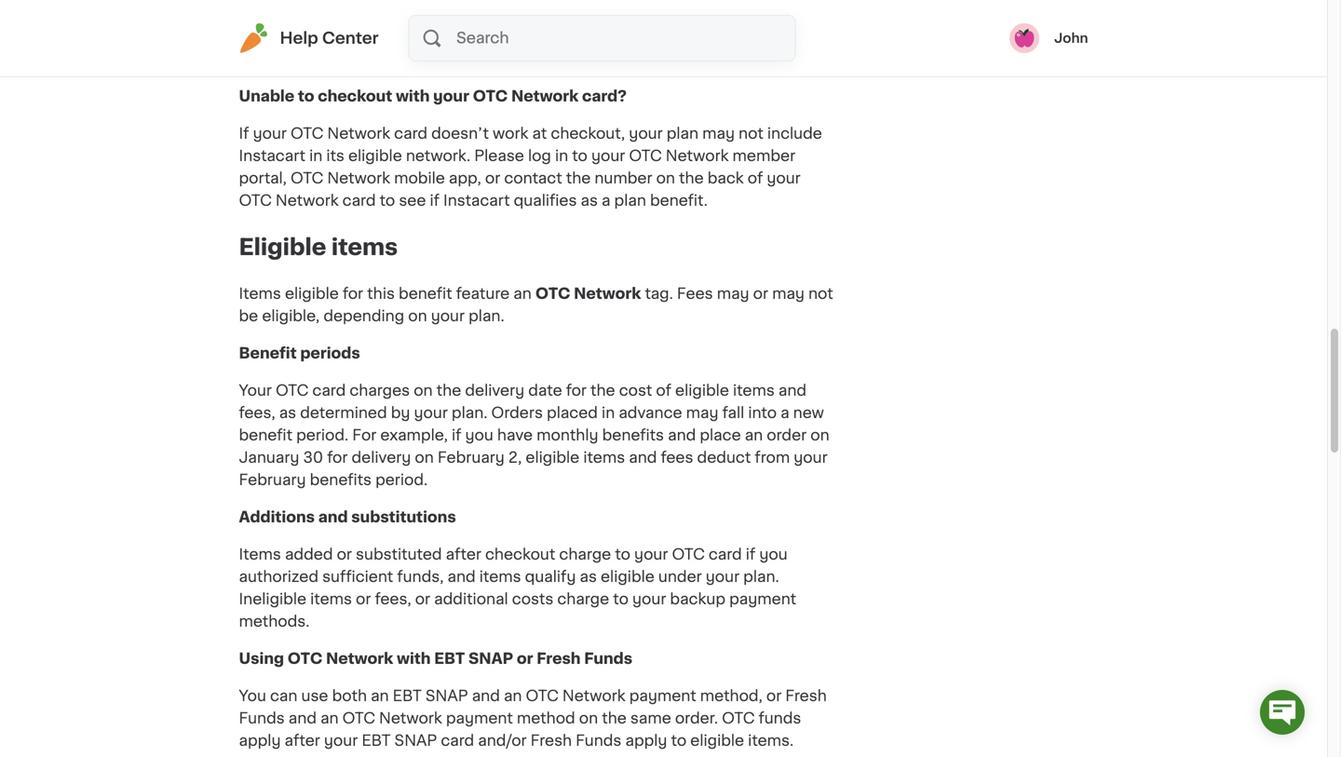 Task type: describe. For each thing, give the bounding box(es) containing it.
from
[[755, 450, 790, 465]]

eligible inside the if your otc network card doesn't work at checkout, your plan may not include instacart in its eligible network. please log in to your otc network member portal, otc network mobile app, or contact the number on the back of your otc network card to see if instacart qualifies as a plan benefit.
[[348, 149, 402, 163]]

user avatar image
[[1010, 23, 1039, 53]]

on inside you can use both an ebt snap and an otc network payment method, or fresh funds and an otc network payment method on the same order. otc funds apply after your ebt snap card and/or fresh funds apply to eligible items.
[[579, 711, 598, 726]]

eligible up fall
[[675, 383, 729, 398]]

include
[[767, 126, 822, 141]]

and up the fees
[[668, 428, 696, 443]]

network up its
[[327, 126, 390, 141]]

and down use
[[289, 711, 317, 726]]

same
[[630, 711, 671, 726]]

otc up work
[[473, 89, 508, 104]]

using otc network with ebt snap or fresh funds
[[239, 651, 632, 666]]

using
[[239, 651, 284, 666]]

added
[[285, 547, 333, 562]]

with for network
[[397, 651, 431, 666]]

on inside the if your otc network card doesn't work at checkout, your plan may not include instacart in its eligible network. please log in to your otc network member portal, otc network mobile app, or contact the number on the back of your otc network card to see if instacart qualifies as a plan benefit.
[[656, 171, 675, 186]]

items up additional
[[479, 569, 521, 584]]

work
[[493, 126, 528, 141]]

1 horizontal spatial ebt
[[393, 689, 422, 703]]

payment up same
[[629, 689, 696, 703]]

please
[[474, 149, 524, 163]]

as inside the if your otc network card doesn't work at checkout, your plan may not include instacart in its eligible network. please log in to your otc network member portal, otc network mobile app, or contact the number on the back of your otc network card to see if instacart qualifies as a plan benefit.
[[581, 193, 598, 208]]

this
[[367, 286, 395, 301]]

payment up the and/or
[[446, 711, 513, 726]]

as inside items added or substituted after checkout charge to your otc card if you authorized sufficient funds, and items qualify as eligible under your plan. ineligible items or fees, or additional costs charge to your backup payment methods.
[[580, 569, 597, 584]]

0 horizontal spatial february
[[239, 472, 306, 487]]

to inside you can use both an ebt snap and an otc network payment method, or fresh funds and an otc network payment method on the same order. otc funds apply after your ebt snap card and/or fresh funds apply to eligible items.
[[671, 733, 687, 748]]

the left 'cost'
[[590, 383, 615, 398]]

your inside tag. fees may or may not be eligible, depending on your plan.
[[431, 309, 465, 323]]

the up qualifies
[[566, 171, 591, 186]]

1 vertical spatial charge
[[557, 592, 609, 607]]

otc inside your otc card charges on the delivery date for the cost of eligible items and fees, as determined by your plan. orders placed in advance may fall into a new benefit period. for example, if you have monthly benefits and place an order on january 30 for delivery on february 2, eligible items and fees deduct from your february benefits period.
[[276, 383, 309, 398]]

fees
[[661, 450, 693, 465]]

on inside tag. fees may or may not be eligible, depending on your plan.
[[408, 309, 427, 323]]

0 vertical spatial checkout
[[318, 89, 392, 104]]

plan. inside items added or substituted after checkout charge to your otc card if you authorized sufficient funds, and items qualify as eligible under your plan. ineligible items or fees, or additional costs charge to your backup payment methods.
[[743, 569, 779, 584]]

otc right portal,
[[291, 171, 323, 186]]

date
[[528, 383, 562, 398]]

can't
[[267, 29, 305, 44]]

for inside we can't issue refunds as credits or to another form of payment for these items.
[[719, 29, 740, 44]]

0 vertical spatial funds
[[584, 651, 632, 666]]

0 vertical spatial instacart
[[239, 149, 305, 163]]

you
[[239, 689, 266, 703]]

order.
[[675, 711, 718, 726]]

network left tag.
[[574, 286, 641, 301]]

plan. inside tag. fees may or may not be eligible, depending on your plan.
[[469, 309, 504, 323]]

1 horizontal spatial in
[[555, 149, 568, 163]]

we can't issue refunds as credits or to another form of payment for these items.
[[239, 29, 786, 67]]

network down its
[[327, 171, 390, 186]]

network up back
[[666, 149, 729, 163]]

an down use
[[320, 711, 339, 726]]

your inside you can use both an ebt snap and an otc network payment method, or fresh funds and an otc network payment method on the same order. otc funds apply after your ebt snap card and/or fresh funds apply to eligible items.
[[324, 733, 358, 748]]

0 horizontal spatial period.
[[296, 428, 349, 443]]

the inside you can use both an ebt snap and an otc network payment method, or fresh funds and an otc network payment method on the same order. otc funds apply after your ebt snap card and/or fresh funds apply to eligible items.
[[602, 711, 627, 726]]

an up method
[[504, 689, 522, 703]]

or inside the if your otc network card doesn't work at checkout, your plan may not include instacart in its eligible network. please log in to your otc network member portal, otc network mobile app, or contact the number on the back of your otc network card to see if instacart qualifies as a plan benefit.
[[485, 171, 500, 186]]

network up both
[[326, 651, 393, 666]]

items. inside we can't issue refunds as credits or to another form of payment for these items.
[[239, 52, 285, 67]]

and left the fees
[[629, 450, 657, 465]]

another
[[528, 29, 586, 44]]

order
[[767, 428, 807, 443]]

periods
[[300, 346, 360, 361]]

an inside your otc card charges on the delivery date for the cost of eligible items and fees, as determined by your plan. orders placed in advance may fall into a new benefit period. for example, if you have monthly benefits and place an order on january 30 for delivery on february 2, eligible items and fees deduct from your february benefits period.
[[745, 428, 763, 443]]

1 horizontal spatial plan
[[667, 126, 699, 141]]

tag. fees may or may not be eligible, depending on your plan.
[[239, 286, 833, 323]]

otc up use
[[288, 651, 322, 666]]

plan. inside your otc card charges on the delivery date for the cost of eligible items and fees, as determined by your plan. orders placed in advance may fall into a new benefit period. for example, if you have monthly benefits and place an order on january 30 for delivery on february 2, eligible items and fees deduct from your february benefits period.
[[452, 405, 487, 420]]

network up method
[[562, 689, 626, 703]]

feature
[[456, 286, 510, 301]]

2 vertical spatial fresh
[[531, 733, 572, 748]]

orders
[[491, 405, 543, 420]]

sufficient
[[322, 569, 393, 584]]

fall
[[722, 405, 744, 420]]

under
[[658, 569, 702, 584]]

method
[[517, 711, 575, 726]]

benefit periods
[[239, 346, 360, 361]]

card?
[[582, 89, 627, 104]]

or inside we can't issue refunds as credits or to another form of payment for these items.
[[490, 29, 505, 44]]

on right charges
[[414, 383, 433, 398]]

back
[[708, 171, 744, 186]]

network.
[[406, 149, 471, 163]]

use
[[301, 689, 328, 703]]

as inside we can't issue refunds as credits or to another form of payment for these items.
[[413, 29, 430, 44]]

may inside your otc card charges on the delivery date for the cost of eligible items and fees, as determined by your plan. orders placed in advance may fall into a new benefit period. for example, if you have monthly benefits and place an order on january 30 for delivery on february 2, eligible items and fees deduct from your february benefits period.
[[686, 405, 719, 420]]

otc down "method,"
[[722, 711, 755, 726]]

or down funds,
[[415, 592, 430, 607]]

you inside items added or substituted after checkout charge to your otc card if you authorized sufficient funds, and items qualify as eligible under your plan. ineligible items or fees, or additional costs charge to your backup payment methods.
[[759, 547, 788, 562]]

by
[[391, 405, 410, 420]]

member
[[733, 149, 795, 163]]

mobile
[[394, 171, 445, 186]]

cost
[[619, 383, 652, 398]]

additional
[[434, 592, 508, 607]]

an right both
[[371, 689, 389, 703]]

and up the and/or
[[472, 689, 500, 703]]

an right feature
[[513, 286, 532, 301]]

on down example,
[[415, 450, 434, 465]]

eligible up eligible,
[[285, 286, 339, 301]]

authorized
[[239, 569, 319, 584]]

eligible
[[239, 236, 326, 258]]

can
[[270, 689, 297, 703]]

1 vertical spatial plan
[[614, 193, 646, 208]]

app,
[[449, 171, 481, 186]]

2 vertical spatial snap
[[394, 733, 437, 748]]

1 horizontal spatial benefit
[[399, 286, 452, 301]]

card inside you can use both an ebt snap and an otc network payment method, or fresh funds and an otc network payment method on the same order. otc funds apply after your ebt snap card and/or fresh funds apply to eligible items.
[[441, 733, 474, 748]]

backup
[[670, 592, 726, 607]]

deduct
[[697, 450, 751, 465]]

additions
[[239, 510, 315, 525]]

or down sufficient
[[356, 592, 371, 607]]

items eligible for this benefit feature an otc network
[[239, 286, 641, 301]]

new
[[793, 405, 824, 420]]

see
[[399, 193, 426, 208]]

january
[[239, 450, 299, 465]]

otc up number
[[629, 149, 662, 163]]

fees, inside your otc card charges on the delivery date for the cost of eligible items and fees, as determined by your plan. orders placed in advance may fall into a new benefit period. for example, if you have monthly benefits and place an order on january 30 for delivery on february 2, eligible items and fees deduct from your february benefits period.
[[239, 405, 275, 420]]

1 vertical spatial delivery
[[352, 450, 411, 465]]

method,
[[700, 689, 763, 703]]

1 vertical spatial funds
[[239, 711, 285, 726]]

or inside tag. fees may or may not be eligible, depending on your plan.
[[753, 286, 768, 301]]

may inside the if your otc network card doesn't work at checkout, your plan may not include instacart in its eligible network. please log in to your otc network member portal, otc network mobile app, or contact the number on the back of your otc network card to see if instacart qualifies as a plan benefit.
[[702, 126, 735, 141]]

funds
[[759, 711, 801, 726]]

for
[[352, 428, 377, 443]]

otc down unable
[[291, 126, 323, 141]]

30
[[303, 450, 323, 465]]

ineligible
[[239, 592, 306, 607]]

after inside you can use both an ebt snap and an otc network payment method, or fresh funds and an otc network payment method on the same order. otc funds apply after your ebt snap card and/or fresh funds apply to eligible items.
[[285, 733, 320, 748]]

contact
[[504, 171, 562, 186]]

john
[[1054, 32, 1088, 45]]

issue
[[309, 29, 348, 44]]

card down its
[[342, 193, 376, 208]]

qualifies
[[514, 193, 577, 208]]

otc up method
[[526, 689, 559, 703]]

log
[[528, 149, 551, 163]]

or up sufficient
[[337, 547, 352, 562]]

payment inside items added or substituted after checkout charge to your otc card if you authorized sufficient funds, and items qualify as eligible under your plan. ineligible items or fees, or additional costs charge to your backup payment methods.
[[729, 592, 796, 607]]

2 apply from the left
[[625, 733, 667, 748]]

costs
[[512, 592, 553, 607]]

to inside we can't issue refunds as credits or to another form of payment for these items.
[[509, 29, 524, 44]]

1 vertical spatial snap
[[426, 689, 468, 703]]

Search search field
[[455, 16, 795, 61]]

2 vertical spatial funds
[[576, 733, 622, 748]]

if
[[239, 126, 249, 141]]

and/or
[[478, 733, 527, 748]]



Task type: vqa. For each thing, say whether or not it's contained in the screenshot.
The Center
yes



Task type: locate. For each thing, give the bounding box(es) containing it.
or
[[490, 29, 505, 44], [485, 171, 500, 186], [753, 286, 768, 301], [337, 547, 352, 562], [356, 592, 371, 607], [415, 592, 430, 607], [517, 651, 533, 666], [766, 689, 782, 703]]

otc down both
[[342, 711, 375, 726]]

1 vertical spatial ebt
[[393, 689, 422, 703]]

qualify
[[525, 569, 576, 584]]

the up example,
[[436, 383, 461, 398]]

eligible right its
[[348, 149, 402, 163]]

0 vertical spatial snap
[[469, 651, 513, 666]]

benefit.
[[650, 193, 708, 208]]

1 vertical spatial february
[[239, 472, 306, 487]]

0 horizontal spatial delivery
[[352, 450, 411, 465]]

the up benefit. on the top of the page
[[679, 171, 704, 186]]

help
[[280, 30, 318, 46]]

network
[[511, 89, 579, 104], [327, 126, 390, 141], [666, 149, 729, 163], [327, 171, 390, 186], [276, 193, 339, 208], [574, 286, 641, 301], [326, 651, 393, 666], [562, 689, 626, 703], [379, 711, 442, 726]]

0 horizontal spatial checkout
[[318, 89, 392, 104]]

plan up benefit. on the top of the page
[[667, 126, 699, 141]]

2 horizontal spatial of
[[748, 171, 763, 186]]

1 vertical spatial items.
[[748, 733, 794, 748]]

2 items from the top
[[239, 547, 281, 562]]

fresh down method
[[531, 733, 572, 748]]

0 vertical spatial after
[[446, 547, 481, 562]]

1 items from the top
[[239, 286, 281, 301]]

0 horizontal spatial if
[[430, 193, 440, 208]]

card inside items added or substituted after checkout charge to your otc card if you authorized sufficient funds, and items qualify as eligible under your plan. ineligible items or fees, or additional costs charge to your backup payment methods.
[[709, 547, 742, 562]]

or right fees
[[753, 286, 768, 301]]

as down number
[[581, 193, 598, 208]]

checkout,
[[551, 126, 625, 141]]

network down using otc network with ebt snap or fresh funds
[[379, 711, 442, 726]]

unable
[[239, 89, 294, 104]]

not inside the if your otc network card doesn't work at checkout, your plan may not include instacart in its eligible network. please log in to your otc network member portal, otc network mobile app, or contact the number on the back of your otc network card to see if instacart qualifies as a plan benefit.
[[739, 126, 764, 141]]

help center
[[280, 30, 379, 46]]

1 horizontal spatial of
[[656, 383, 671, 398]]

items. down the we
[[239, 52, 285, 67]]

instacart image
[[239, 23, 269, 53]]

substituted
[[356, 547, 442, 562]]

0 vertical spatial fees,
[[239, 405, 275, 420]]

eligible inside you can use both an ebt snap and an otc network payment method, or fresh funds and an otc network payment method on the same order. otc funds apply after your ebt snap card and/or fresh funds apply to eligible items.
[[690, 733, 744, 748]]

0 vertical spatial february
[[438, 450, 505, 465]]

1 horizontal spatial instacart
[[443, 193, 510, 208]]

0 vertical spatial benefit
[[399, 286, 452, 301]]

or down costs
[[517, 651, 533, 666]]

1 horizontal spatial fees,
[[375, 592, 411, 607]]

1 horizontal spatial items.
[[748, 733, 794, 748]]

of inside the if your otc network card doesn't work at checkout, your plan may not include instacart in its eligible network. please log in to your otc network member portal, otc network mobile app, or contact the number on the back of your otc network card to see if instacart qualifies as a plan benefit.
[[748, 171, 763, 186]]

benefits down "advance"
[[602, 428, 664, 443]]

1 vertical spatial fresh
[[785, 689, 827, 703]]

its
[[326, 149, 344, 163]]

otc inside items added or substituted after checkout charge to your otc card if you authorized sufficient funds, and items qualify as eligible under your plan. ineligible items or fees, or additional costs charge to your backup payment methods.
[[672, 547, 705, 562]]

0 horizontal spatial after
[[285, 733, 320, 748]]

and up "new"
[[778, 383, 807, 398]]

credits
[[434, 29, 486, 44]]

of inside we can't issue refunds as credits or to another form of payment for these items.
[[629, 29, 644, 44]]

the
[[566, 171, 591, 186], [679, 171, 704, 186], [436, 383, 461, 398], [590, 383, 615, 398], [602, 711, 627, 726]]

benefit
[[399, 286, 452, 301], [239, 428, 292, 443]]

apply down same
[[625, 733, 667, 748]]

items. inside you can use both an ebt snap and an otc network payment method, or fresh funds and an otc network payment method on the same order. otc funds apply after your ebt snap card and/or fresh funds apply to eligible items.
[[748, 733, 794, 748]]

if inside the if your otc network card doesn't work at checkout, your plan may not include instacart in its eligible network. please log in to your otc network member portal, otc network mobile app, or contact the number on the back of your otc network card to see if instacart qualifies as a plan benefit.
[[430, 193, 440, 208]]

and inside items added or substituted after checkout charge to your otc card if you authorized sufficient funds, and items qualify as eligible under your plan. ineligible items or fees, or additional costs charge to your backup payment methods.
[[448, 569, 476, 584]]

delivery down for
[[352, 450, 411, 465]]

1 apply from the left
[[239, 733, 281, 748]]

placed
[[547, 405, 598, 420]]

card up network.
[[394, 126, 428, 141]]

1 vertical spatial after
[[285, 733, 320, 748]]

items for items added or substituted after checkout charge to your otc card if you authorized sufficient funds, and items qualify as eligible under your plan. ineligible items or fees, or additional costs charge to your backup payment methods.
[[239, 547, 281, 562]]

1 vertical spatial a
[[781, 405, 789, 420]]

eligible inside items added or substituted after checkout charge to your otc card if you authorized sufficient funds, and items qualify as eligible under your plan. ineligible items or fees, or additional costs charge to your backup payment methods.
[[601, 569, 655, 584]]

items up into
[[733, 383, 775, 398]]

items up this
[[331, 236, 398, 258]]

2 horizontal spatial ebt
[[434, 651, 465, 666]]

methods.
[[239, 614, 310, 629]]

0 vertical spatial charge
[[559, 547, 611, 562]]

as up january
[[279, 405, 296, 420]]

refunds
[[352, 29, 409, 44]]

fees, inside items added or substituted after checkout charge to your otc card if you authorized sufficient funds, and items qualify as eligible under your plan. ineligible items or fees, or additional costs charge to your backup payment methods.
[[375, 592, 411, 607]]

on up benefit. on the top of the page
[[656, 171, 675, 186]]

payment right the backup at the bottom
[[729, 592, 796, 607]]

of down member
[[748, 171, 763, 186]]

0 horizontal spatial instacart
[[239, 149, 305, 163]]

if inside items added or substituted after checkout charge to your otc card if you authorized sufficient funds, and items qualify as eligible under your plan. ineligible items or fees, or additional costs charge to your backup payment methods.
[[746, 547, 756, 562]]

1 horizontal spatial after
[[446, 547, 481, 562]]

ebt down additional
[[434, 651, 465, 666]]

0 vertical spatial benefits
[[602, 428, 664, 443]]

ebt down using otc network with ebt snap or fresh funds
[[393, 689, 422, 703]]

a inside your otc card charges on the delivery date for the cost of eligible items and fees, as determined by your plan. orders placed in advance may fall into a new benefit period. for example, if you have monthly benefits and place an order on january 30 for delivery on february 2, eligible items and fees deduct from your february benefits period.
[[781, 405, 789, 420]]

plan down number
[[614, 193, 646, 208]]

or inside you can use both an ebt snap and an otc network payment method, or fresh funds and an otc network payment method on the same order. otc funds apply after your ebt snap card and/or fresh funds apply to eligible items.
[[766, 689, 782, 703]]

for up placed
[[566, 383, 587, 398]]

center
[[322, 30, 379, 46]]

charge down qualify
[[557, 592, 609, 607]]

after
[[446, 547, 481, 562], [285, 733, 320, 748]]

2 vertical spatial if
[[746, 547, 756, 562]]

we
[[239, 29, 263, 44]]

eligible items
[[239, 236, 398, 258]]

1 horizontal spatial delivery
[[465, 383, 525, 398]]

an
[[513, 286, 532, 301], [745, 428, 763, 443], [371, 689, 389, 703], [504, 689, 522, 703], [320, 711, 339, 726]]

instacart up portal,
[[239, 149, 305, 163]]

1 vertical spatial with
[[397, 651, 431, 666]]

in right log
[[555, 149, 568, 163]]

0 vertical spatial delivery
[[465, 383, 525, 398]]

funds,
[[397, 569, 444, 584]]

plan. left orders
[[452, 405, 487, 420]]

0 vertical spatial fresh
[[537, 651, 581, 666]]

plan. right under
[[743, 569, 779, 584]]

apply down the you
[[239, 733, 281, 748]]

payment inside we can't issue refunds as credits or to another form of payment for these items.
[[648, 29, 715, 44]]

into
[[748, 405, 777, 420]]

checkout up qualify
[[485, 547, 555, 562]]

0 horizontal spatial benefits
[[310, 472, 372, 487]]

network up at
[[511, 89, 579, 104]]

eligible down monthly
[[526, 450, 580, 465]]

eligible down order.
[[690, 733, 744, 748]]

1 vertical spatial items
[[239, 547, 281, 562]]

0 vertical spatial with
[[396, 89, 430, 104]]

february
[[438, 450, 505, 465], [239, 472, 306, 487]]

february left 2,
[[438, 450, 505, 465]]

0 horizontal spatial benefit
[[239, 428, 292, 443]]

help center link
[[239, 23, 379, 53]]

benefits down '30'
[[310, 472, 372, 487]]

1 vertical spatial fees,
[[375, 592, 411, 607]]

snap
[[469, 651, 513, 666], [426, 689, 468, 703], [394, 733, 437, 748]]

items down sufficient
[[310, 592, 352, 607]]

with up network.
[[396, 89, 430, 104]]

0 horizontal spatial a
[[602, 193, 610, 208]]

if inside your otc card charges on the delivery date for the cost of eligible items and fees, as determined by your plan. orders placed in advance may fall into a new benefit period. for example, if you have monthly benefits and place an order on january 30 for delivery on february 2, eligible items and fees deduct from your february benefits period.
[[452, 428, 461, 443]]

determined
[[300, 405, 387, 420]]

eligible,
[[262, 309, 320, 323]]

and
[[778, 383, 807, 398], [668, 428, 696, 443], [629, 450, 657, 465], [318, 510, 348, 525], [448, 569, 476, 584], [472, 689, 500, 703], [289, 711, 317, 726]]

2 vertical spatial of
[[656, 383, 671, 398]]

you
[[465, 428, 493, 443], [759, 547, 788, 562]]

on down "new"
[[811, 428, 830, 443]]

1 horizontal spatial period.
[[375, 472, 428, 487]]

monthly
[[537, 428, 598, 443]]

card
[[394, 126, 428, 141], [342, 193, 376, 208], [312, 383, 346, 398], [709, 547, 742, 562], [441, 733, 474, 748]]

john link
[[1010, 23, 1088, 53]]

1 vertical spatial not
[[808, 286, 833, 301]]

not
[[739, 126, 764, 141], [808, 286, 833, 301]]

for left these
[[719, 29, 740, 44]]

items for items eligible for this benefit feature an otc network
[[239, 286, 281, 301]]

1 vertical spatial plan.
[[452, 405, 487, 420]]

tag.
[[645, 286, 673, 301]]

have
[[497, 428, 533, 443]]

not inside tag. fees may or may not be eligible, depending on your plan.
[[808, 286, 833, 301]]

1 horizontal spatial not
[[808, 286, 833, 301]]

0 vertical spatial of
[[629, 29, 644, 44]]

payment right form at the top
[[648, 29, 715, 44]]

or right credits
[[490, 29, 505, 44]]

0 horizontal spatial ebt
[[362, 733, 391, 748]]

your otc card charges on the delivery date for the cost of eligible items and fees, as determined by your plan. orders placed in advance may fall into a new benefit period. for example, if you have monthly benefits and place an order on january 30 for delivery on february 2, eligible items and fees deduct from your february benefits period.
[[239, 383, 830, 487]]

with
[[396, 89, 430, 104], [397, 651, 431, 666]]

1 horizontal spatial checkout
[[485, 547, 555, 562]]

2,
[[508, 450, 522, 465]]

for right '30'
[[327, 450, 348, 465]]

charges
[[350, 383, 410, 398]]

2 vertical spatial plan.
[[743, 569, 779, 584]]

checkout inside items added or substituted after checkout charge to your otc card if you authorized sufficient funds, and items qualify as eligible under your plan. ineligible items or fees, or additional costs charge to your backup payment methods.
[[485, 547, 555, 562]]

0 horizontal spatial fees,
[[239, 405, 275, 420]]

advance
[[619, 405, 682, 420]]

a up order
[[781, 405, 789, 420]]

eligible
[[348, 149, 402, 163], [285, 286, 339, 301], [675, 383, 729, 398], [526, 450, 580, 465], [601, 569, 655, 584], [690, 733, 744, 748]]

1 vertical spatial if
[[452, 428, 461, 443]]

ebt down both
[[362, 733, 391, 748]]

doesn't
[[431, 126, 489, 141]]

as right qualify
[[580, 569, 597, 584]]

otc right feature
[[535, 286, 570, 301]]

apply
[[239, 733, 281, 748], [625, 733, 667, 748]]

in
[[309, 149, 323, 163], [555, 149, 568, 163], [602, 405, 615, 420]]

0 horizontal spatial items.
[[239, 52, 285, 67]]

for
[[719, 29, 740, 44], [343, 286, 363, 301], [566, 383, 587, 398], [327, 450, 348, 465]]

or up funds
[[766, 689, 782, 703]]

2 vertical spatial ebt
[[362, 733, 391, 748]]

substitutions
[[351, 510, 456, 525]]

0 horizontal spatial of
[[629, 29, 644, 44]]

at
[[532, 126, 547, 141]]

1 horizontal spatial february
[[438, 450, 505, 465]]

0 horizontal spatial in
[[309, 149, 323, 163]]

a inside the if your otc network card doesn't work at checkout, your plan may not include instacart in its eligible network. please log in to your otc network member portal, otc network mobile app, or contact the number on the back of your otc network card to see if instacart qualifies as a plan benefit.
[[602, 193, 610, 208]]

0 vertical spatial ebt
[[434, 651, 465, 666]]

a down number
[[602, 193, 610, 208]]

items
[[239, 286, 281, 301], [239, 547, 281, 562]]

you can use both an ebt snap and an otc network payment method, or fresh funds and an otc network payment method on the same order. otc funds apply after your ebt snap card and/or fresh funds apply to eligible items.
[[239, 689, 827, 748]]

fresh up method
[[537, 651, 581, 666]]

benefits
[[602, 428, 664, 443], [310, 472, 372, 487]]

1 horizontal spatial a
[[781, 405, 789, 420]]

otc down portal,
[[239, 193, 272, 208]]

both
[[332, 689, 367, 703]]

on down items eligible for this benefit feature an otc network
[[408, 309, 427, 323]]

1 vertical spatial of
[[748, 171, 763, 186]]

of right form at the top
[[629, 29, 644, 44]]

if your otc network card doesn't work at checkout, your plan may not include instacart in its eligible network. please log in to your otc network member portal, otc network mobile app, or contact the number on the back of your otc network card to see if instacart qualifies as a plan benefit.
[[239, 126, 822, 208]]

fees,
[[239, 405, 275, 420], [375, 592, 411, 607]]

you inside your otc card charges on the delivery date for the cost of eligible items and fees, as determined by your plan. orders placed in advance may fall into a new benefit period. for example, if you have monthly benefits and place an order on january 30 for delivery on february 2, eligible items and fees deduct from your february benefits period.
[[465, 428, 493, 443]]

after up additional
[[446, 547, 481, 562]]

additions and substitutions
[[239, 510, 456, 525]]

of up "advance"
[[656, 383, 671, 398]]

checkout down center
[[318, 89, 392, 104]]

form
[[590, 29, 625, 44]]

1 vertical spatial you
[[759, 547, 788, 562]]

in inside your otc card charges on the delivery date for the cost of eligible items and fees, as determined by your plan. orders placed in advance may fall into a new benefit period. for example, if you have monthly benefits and place an order on january 30 for delivery on february 2, eligible items and fees deduct from your february benefits period.
[[602, 405, 615, 420]]

be
[[239, 309, 258, 323]]

0 vertical spatial plan.
[[469, 309, 504, 323]]

plan
[[667, 126, 699, 141], [614, 193, 646, 208]]

example,
[[380, 428, 448, 443]]

place
[[700, 428, 741, 443]]

instacart
[[239, 149, 305, 163], [443, 193, 510, 208]]

number
[[595, 171, 652, 186]]

fees, down your
[[239, 405, 275, 420]]

with for checkout
[[396, 89, 430, 104]]

these
[[743, 29, 786, 44]]

1 horizontal spatial apply
[[625, 733, 667, 748]]

0 vertical spatial plan
[[667, 126, 699, 141]]

0 horizontal spatial plan
[[614, 193, 646, 208]]

0 horizontal spatial you
[[465, 428, 493, 443]]

after down use
[[285, 733, 320, 748]]

otc
[[473, 89, 508, 104], [291, 126, 323, 141], [629, 149, 662, 163], [291, 171, 323, 186], [239, 193, 272, 208], [535, 286, 570, 301], [276, 383, 309, 398], [672, 547, 705, 562], [288, 651, 322, 666], [526, 689, 559, 703], [342, 711, 375, 726], [722, 711, 755, 726]]

1 vertical spatial checkout
[[485, 547, 555, 562]]

and up added
[[318, 510, 348, 525]]

of inside your otc card charges on the delivery date for the cost of eligible items and fees, as determined by your plan. orders placed in advance may fall into a new benefit period. for example, if you have monthly benefits and place an order on january 30 for delivery on february 2, eligible items and fees deduct from your february benefits period.
[[656, 383, 671, 398]]

plan. down feature
[[469, 309, 504, 323]]

1 horizontal spatial you
[[759, 547, 788, 562]]

otc right your
[[276, 383, 309, 398]]

1 vertical spatial period.
[[375, 472, 428, 487]]

1 vertical spatial instacart
[[443, 193, 510, 208]]

depending
[[323, 309, 404, 323]]

0 vertical spatial a
[[602, 193, 610, 208]]

after inside items added or substituted after checkout charge to your otc card if you authorized sufficient funds, and items qualify as eligible under your plan. ineligible items or fees, or additional costs charge to your backup payment methods.
[[446, 547, 481, 562]]

0 vertical spatial you
[[465, 428, 493, 443]]

period.
[[296, 428, 349, 443], [375, 472, 428, 487]]

card left the and/or
[[441, 733, 474, 748]]

delivery up orders
[[465, 383, 525, 398]]

as
[[413, 29, 430, 44], [581, 193, 598, 208], [279, 405, 296, 420], [580, 569, 597, 584]]

0 vertical spatial period.
[[296, 428, 349, 443]]

ebt
[[434, 651, 465, 666], [393, 689, 422, 703], [362, 733, 391, 748]]

1 vertical spatial benefits
[[310, 472, 372, 487]]

2 horizontal spatial in
[[602, 405, 615, 420]]

an down into
[[745, 428, 763, 443]]

items down monthly
[[583, 450, 625, 465]]

0 vertical spatial not
[[739, 126, 764, 141]]

2 horizontal spatial if
[[746, 547, 756, 562]]

as left credits
[[413, 29, 430, 44]]

benefit
[[239, 346, 297, 361]]

charge up qualify
[[559, 547, 611, 562]]

for up depending
[[343, 286, 363, 301]]

0 horizontal spatial not
[[739, 126, 764, 141]]

1 horizontal spatial if
[[452, 428, 461, 443]]

0 horizontal spatial apply
[[239, 733, 281, 748]]

benefit inside your otc card charges on the delivery date for the cost of eligible items and fees, as determined by your plan. orders placed in advance may fall into a new benefit period. for example, if you have monthly benefits and place an order on january 30 for delivery on february 2, eligible items and fees deduct from your february benefits period.
[[239, 428, 292, 443]]

0 vertical spatial items
[[239, 286, 281, 301]]

1 vertical spatial benefit
[[239, 428, 292, 443]]

benefit up january
[[239, 428, 292, 443]]

period. up the "substitutions"
[[375, 472, 428, 487]]

network up eligible items
[[276, 193, 339, 208]]

as inside your otc card charges on the delivery date for the cost of eligible items and fees, as determined by your plan. orders placed in advance may fall into a new benefit period. for example, if you have monthly benefits and place an order on january 30 for delivery on february 2, eligible items and fees deduct from your february benefits period.
[[279, 405, 296, 420]]

0 vertical spatial if
[[430, 193, 440, 208]]

fresh up funds
[[785, 689, 827, 703]]

items added or substituted after checkout charge to your otc card if you authorized sufficient funds, and items qualify as eligible under your plan. ineligible items or fees, or additional costs charge to your backup payment methods.
[[239, 547, 796, 629]]

fees, down funds,
[[375, 592, 411, 607]]

benefit right this
[[399, 286, 452, 301]]

items up be on the top
[[239, 286, 281, 301]]

eligible left under
[[601, 569, 655, 584]]

or down please
[[485, 171, 500, 186]]

1 horizontal spatial benefits
[[602, 428, 664, 443]]

items inside items added or substituted after checkout charge to your otc card if you authorized sufficient funds, and items qualify as eligible under your plan. ineligible items or fees, or additional costs charge to your backup payment methods.
[[239, 547, 281, 562]]

card inside your otc card charges on the delivery date for the cost of eligible items and fees, as determined by your plan. orders placed in advance may fall into a new benefit period. for example, if you have monthly benefits and place an order on january 30 for delivery on february 2, eligible items and fees deduct from your february benefits period.
[[312, 383, 346, 398]]

your
[[239, 383, 272, 398]]

0 vertical spatial items.
[[239, 52, 285, 67]]

fresh
[[537, 651, 581, 666], [785, 689, 827, 703], [531, 733, 572, 748]]

on right method
[[579, 711, 598, 726]]



